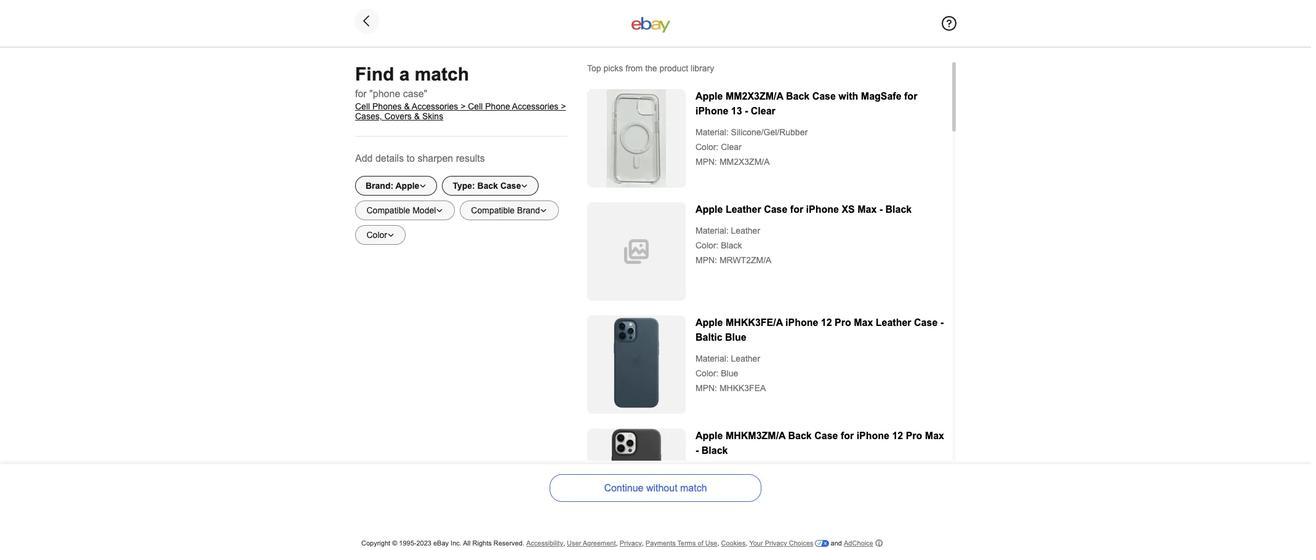 Task type: vqa. For each thing, say whether or not it's contained in the screenshot.
XS
yes



Task type: describe. For each thing, give the bounding box(es) containing it.
0 horizontal spatial &
[[404, 102, 410, 111]]

covers
[[384, 111, 412, 121]]

for inside apple mhkm3zm/a back case for iphone 12 pro max - black
[[841, 431, 854, 441]]

iphone inside apple mhkk3fe/a iphone 12 pro max leather case - baltic blue
[[786, 318, 818, 328]]

agreement
[[583, 540, 616, 547]]

with
[[839, 91, 858, 102]]

1 accessories from the left
[[412, 102, 458, 111]]

color: for apple mhkk3fe/a iphone 12 pro max leather case - baltic blue
[[696, 369, 719, 379]]

rights
[[473, 540, 492, 547]]

- inside apple mhkm3zm/a back case for iphone 12 pro max - black
[[696, 446, 699, 456]]

for inside apple mm2x3zm/a back case with magsafe for iphone 13 - clear
[[904, 91, 918, 102]]

apple mhkm3zm/a back case for iphone 12 pro max - black button
[[587, 429, 946, 528]]

apple for apple mhkk3fe/a iphone 12 pro max leather case - baltic blue
[[696, 318, 723, 328]]

1 privacy from the left
[[620, 540, 642, 547]]

2 accessories from the left
[[512, 102, 559, 111]]

max inside apple mhkk3fe/a iphone 12 pro max leather case - baltic blue
[[854, 318, 873, 328]]

adchoice link
[[844, 539, 883, 548]]

- inside apple mhkk3fe/a iphone 12 pro max leather case - baltic blue
[[941, 318, 944, 328]]

material: leather color: blue mpn: mhkk3fea
[[696, 354, 766, 393]]

apple for apple mhkm3zm/a back case for iphone 12 pro max - black
[[696, 431, 723, 441]]

0 vertical spatial max
[[858, 204, 877, 215]]

mhkk3fea
[[720, 384, 766, 393]]

case inside apple mhkk3fe/a iphone 12 pro max leather case - baltic blue
[[914, 318, 938, 328]]

case inside apple mm2x3zm/a back case with magsafe for iphone 13 - clear
[[812, 91, 836, 102]]

phone
[[485, 102, 510, 111]]

1 cell from the left
[[355, 102, 370, 111]]

add details to sharpen results
[[355, 153, 485, 164]]

continue without match
[[604, 483, 707, 493]]

pro inside apple mhkk3fe/a iphone 12 pro max leather case - baltic blue
[[835, 318, 851, 328]]

2 > from the left
[[561, 102, 566, 111]]

payments terms of use link
[[646, 540, 717, 547]]

find
[[355, 64, 394, 84]]

back for mm2x3zm/a
[[786, 91, 810, 102]]

of
[[698, 540, 704, 547]]

"phone
[[369, 89, 400, 99]]

apple mm2x3zm/a back case with magsafe for iphone 13 - clear
[[696, 91, 918, 116]]

apple leather case for iphone xs max - black
[[696, 204, 912, 215]]

leather for apple leather case for iphone xs max - black
[[726, 204, 761, 215]]

payments
[[646, 540, 676, 547]]

cell phones & accessories > cell phone accessories > cases, covers & skins button
[[355, 102, 568, 121]]

cases,
[[355, 111, 382, 121]]

mpn: for apple mm2x3zm/a back case with magsafe for iphone 13 - clear
[[696, 157, 717, 167]]

magsafe
[[861, 91, 902, 102]]

4 , from the left
[[717, 540, 719, 547]]

apple mhkk3fe/a iphone 12 pro max leather case - baltic blue
[[696, 318, 944, 343]]

1 > from the left
[[461, 102, 466, 111]]

black inside "material: leather color: black mpn: mrwt2zm/a"
[[721, 241, 742, 251]]

and
[[831, 540, 842, 547]]

mhkm3zm/a
[[726, 431, 786, 441]]

user agreement link
[[567, 540, 616, 547]]

- inside apple mm2x3zm/a back case with magsafe for iphone 13 - clear
[[745, 106, 748, 116]]

and adchoice
[[829, 540, 873, 547]]

iphone inside apple mhkm3zm/a back case for iphone 12 pro max - black
[[857, 431, 890, 441]]

your
[[749, 540, 763, 547]]

privacy link
[[620, 540, 642, 547]]

material: for apple mm2x3zm/a back case with magsafe for iphone 13 - clear
[[696, 127, 729, 137]]

12 inside apple mhkk3fe/a iphone 12 pro max leather case - baltic blue
[[821, 318, 832, 328]]

find a match for "phone case" cell phones & accessories > cell phone accessories > cases, covers & skins
[[355, 64, 566, 121]]

silicone/gel/rubber
[[731, 127, 808, 137]]

top
[[587, 63, 601, 73]]

mpn: for apple leather case for iphone xs max - black
[[696, 255, 717, 265]]

leather for material: leather color: blue mpn: mhkk3fea
[[731, 354, 760, 364]]

color: for apple leather case for iphone xs max - black
[[696, 241, 719, 251]]

xs
[[842, 204, 855, 215]]

mhkk3fe/a
[[726, 318, 783, 328]]

from
[[626, 63, 643, 73]]

back for mhkm3zm/a
[[788, 431, 812, 441]]

copyright © 1995-2023 ebay inc. all rights reserved. accessibility , user agreement , privacy , payments terms of use , cookies , your privacy choices
[[361, 540, 814, 547]]



Task type: locate. For each thing, give the bounding box(es) containing it.
0 horizontal spatial pro
[[835, 318, 851, 328]]

1 horizontal spatial privacy
[[765, 540, 787, 547]]

apple inside apple mhkm3zm/a back case for iphone 12 pro max - black
[[696, 431, 723, 441]]

baltic
[[696, 332, 723, 343]]

1 apple from the top
[[696, 91, 723, 102]]

mpn: for apple mhkk3fe/a iphone 12 pro max leather case - baltic blue
[[696, 384, 717, 393]]

material: inside material: silicone/gel/rubber color: clear mpn: mm2x3zm/a
[[696, 127, 729, 137]]

2 vertical spatial black
[[702, 446, 728, 456]]

0 horizontal spatial >
[[461, 102, 466, 111]]

0 vertical spatial color:
[[696, 142, 719, 152]]

max inside apple mhkm3zm/a back case for iphone 12 pro max - black
[[925, 431, 944, 441]]

accessibility
[[526, 540, 563, 547]]

privacy right the your at right bottom
[[765, 540, 787, 547]]

4 apple from the top
[[696, 431, 723, 441]]

1 vertical spatial mm2x3zm/a
[[720, 157, 770, 167]]

back right mhkm3zm/a on the right bottom
[[788, 431, 812, 441]]

library
[[691, 63, 714, 73]]

color: inside the material: leather color: blue mpn: mhkk3fea
[[696, 369, 719, 379]]

2 vertical spatial material:
[[696, 354, 729, 364]]

3 material: from the top
[[696, 354, 729, 364]]

material: leather color: black mpn: mrwt2zm/a
[[696, 226, 772, 265]]

, left cookies
[[717, 540, 719, 547]]

without
[[646, 483, 678, 493]]

case
[[812, 91, 836, 102], [764, 204, 788, 215], [914, 318, 938, 328], [815, 431, 838, 441]]

0 vertical spatial pro
[[835, 318, 851, 328]]

black down mhkm3zm/a on the right bottom
[[702, 446, 728, 456]]

clear inside apple mm2x3zm/a back case with magsafe for iphone 13 - clear
[[751, 106, 776, 116]]

0 vertical spatial black
[[886, 204, 912, 215]]

material: for apple mhkk3fe/a iphone 12 pro max leather case - baltic blue
[[696, 354, 729, 364]]

leather for material: leather color: black mpn: mrwt2zm/a
[[731, 226, 760, 236]]

12
[[821, 318, 832, 328], [892, 431, 903, 441]]

13
[[731, 106, 742, 116]]

material: up mrwt2zm/a
[[696, 226, 729, 236]]

0 vertical spatial mpn:
[[696, 157, 717, 167]]

match right without
[[680, 483, 707, 493]]

iphone
[[696, 106, 729, 116], [806, 204, 839, 215], [786, 318, 818, 328], [857, 431, 890, 441]]

1 horizontal spatial pro
[[906, 431, 922, 441]]

match for a
[[415, 64, 469, 84]]

3 color: from the top
[[696, 369, 719, 379]]

clear down 13
[[721, 142, 742, 152]]

1 vertical spatial match
[[680, 483, 707, 493]]

skins
[[422, 111, 443, 121]]

0 horizontal spatial clear
[[721, 142, 742, 152]]

1 horizontal spatial &
[[414, 111, 420, 121]]

1 , from the left
[[563, 540, 565, 547]]

blue down mhkk3fe/a
[[725, 332, 747, 343]]

, left the privacy link
[[616, 540, 618, 547]]

1995-
[[399, 540, 416, 547]]

2023
[[416, 540, 432, 547]]

material: silicone/gel/rubber color: clear mpn: mm2x3zm/a
[[696, 127, 808, 167]]

product
[[660, 63, 688, 73]]

mm2x3zm/a down silicone/gel/rubber
[[720, 157, 770, 167]]

choices
[[789, 540, 814, 547]]

a
[[399, 64, 410, 84]]

black up mrwt2zm/a
[[721, 241, 742, 251]]

continue
[[604, 483, 644, 493]]

color: for apple mm2x3zm/a back case with magsafe for iphone 13 - clear
[[696, 142, 719, 152]]

match for without
[[680, 483, 707, 493]]

apple mhkm3zm/a back case for iphone 12 pro max - black
[[696, 431, 944, 456]]

back up silicone/gel/rubber
[[786, 91, 810, 102]]

material: inside the material: leather color: blue mpn: mhkk3fea
[[696, 354, 729, 364]]

color:
[[696, 142, 719, 152], [696, 241, 719, 251], [696, 369, 719, 379]]

0 horizontal spatial cell
[[355, 102, 370, 111]]

match
[[415, 64, 469, 84], [680, 483, 707, 493]]

mpn: inside the material: leather color: blue mpn: mhkk3fea
[[696, 384, 717, 393]]

0 horizontal spatial 12
[[821, 318, 832, 328]]

& left skins
[[414, 111, 420, 121]]

sharpen
[[418, 153, 453, 164]]

for
[[355, 89, 367, 99], [904, 91, 918, 102], [790, 204, 804, 215], [841, 431, 854, 441]]

picks
[[604, 63, 623, 73]]

clear
[[751, 106, 776, 116], [721, 142, 742, 152]]

1 mpn: from the top
[[696, 157, 717, 167]]

1 vertical spatial blue
[[721, 369, 738, 379]]

mm2x3zm/a up 13
[[726, 91, 783, 102]]

to
[[407, 153, 415, 164]]

leather inside apple mhkk3fe/a iphone 12 pro max leather case - baltic blue
[[876, 318, 912, 328]]

terms
[[678, 540, 696, 547]]

2 color: from the top
[[696, 241, 719, 251]]

3 mpn: from the top
[[696, 384, 717, 393]]

1 vertical spatial mpn:
[[696, 255, 717, 265]]

copyright
[[361, 540, 390, 547]]

cookies link
[[721, 540, 746, 547]]

use
[[705, 540, 717, 547]]

comment about your experience on this page. image
[[942, 16, 957, 31]]

material: down baltic
[[696, 354, 729, 364]]

1 horizontal spatial clear
[[751, 106, 776, 116]]

apple left mhkm3zm/a on the right bottom
[[696, 431, 723, 441]]

12 inside apple mhkm3zm/a back case for iphone 12 pro max - black
[[892, 431, 903, 441]]

color: inside material: silicone/gel/rubber color: clear mpn: mm2x3zm/a
[[696, 142, 719, 152]]

cell left phones on the left of the page
[[355, 102, 370, 111]]

1 material: from the top
[[696, 127, 729, 137]]

1 vertical spatial max
[[854, 318, 873, 328]]

0 vertical spatial back
[[786, 91, 810, 102]]

-
[[745, 106, 748, 116], [880, 204, 883, 215], [941, 318, 944, 328], [696, 446, 699, 456]]

case"
[[403, 89, 427, 99]]

cell left phone
[[468, 102, 483, 111]]

back inside apple mhkm3zm/a back case for iphone 12 pro max - black
[[788, 431, 812, 441]]

mm2x3zm/a
[[726, 91, 783, 102], [720, 157, 770, 167]]

0 vertical spatial match
[[415, 64, 469, 84]]

, left the your at right bottom
[[746, 540, 748, 547]]

accessories right phone
[[512, 102, 559, 111]]

your privacy choices link
[[749, 540, 829, 547]]

©
[[392, 540, 397, 547]]

adchoice
[[844, 540, 873, 547]]

blue inside apple mhkk3fe/a iphone 12 pro max leather case - baltic blue
[[725, 332, 747, 343]]

0 vertical spatial blue
[[725, 332, 747, 343]]

1 vertical spatial pro
[[906, 431, 922, 441]]

back inside apple mm2x3zm/a back case with magsafe for iphone 13 - clear
[[786, 91, 810, 102]]

blue
[[725, 332, 747, 343], [721, 369, 738, 379]]

2 material: from the top
[[696, 226, 729, 236]]

0 horizontal spatial match
[[415, 64, 469, 84]]

leather
[[726, 204, 761, 215], [731, 226, 760, 236], [876, 318, 912, 328], [731, 354, 760, 364]]

1 vertical spatial material:
[[696, 226, 729, 236]]

1 vertical spatial 12
[[892, 431, 903, 441]]

0 vertical spatial 12
[[821, 318, 832, 328]]

for inside find a match for "phone case" cell phones & accessories > cell phone accessories > cases, covers & skins
[[355, 89, 367, 99]]

privacy
[[620, 540, 642, 547], [765, 540, 787, 547]]

mm2x3zm/a inside apple mm2x3zm/a back case with magsafe for iphone 13 - clear
[[726, 91, 783, 102]]

1 vertical spatial color:
[[696, 241, 719, 251]]

mpn:
[[696, 157, 717, 167], [696, 255, 717, 265], [696, 384, 717, 393]]

1 horizontal spatial accessories
[[512, 102, 559, 111]]

2 mpn: from the top
[[696, 255, 717, 265]]

all
[[463, 540, 471, 547]]

0 horizontal spatial accessories
[[412, 102, 458, 111]]

top picks from the product library
[[587, 63, 714, 73]]

leather inside "material: leather color: black mpn: mrwt2zm/a"
[[731, 226, 760, 236]]

privacy left payments
[[620, 540, 642, 547]]

match up case"
[[415, 64, 469, 84]]

back
[[786, 91, 810, 102], [788, 431, 812, 441]]

3 apple from the top
[[696, 318, 723, 328]]

2 vertical spatial mpn:
[[696, 384, 717, 393]]

pro inside apple mhkm3zm/a back case for iphone 12 pro max - black
[[906, 431, 922, 441]]

1 horizontal spatial >
[[561, 102, 566, 111]]

material: left silicone/gel/rubber
[[696, 127, 729, 137]]

mm2x3zm/a inside material: silicone/gel/rubber color: clear mpn: mm2x3zm/a
[[720, 157, 770, 167]]

, left payments
[[642, 540, 644, 547]]

2 , from the left
[[616, 540, 618, 547]]

max
[[858, 204, 877, 215], [854, 318, 873, 328], [925, 431, 944, 441]]

cookies
[[721, 540, 746, 547]]

match inside find a match for "phone case" cell phones & accessories > cell phone accessories > cases, covers & skins
[[415, 64, 469, 84]]

5 , from the left
[[746, 540, 748, 547]]

details
[[375, 153, 404, 164]]

apple inside apple mhkk3fe/a iphone 12 pro max leather case - baltic blue
[[696, 318, 723, 328]]

1 horizontal spatial match
[[680, 483, 707, 493]]

black
[[886, 204, 912, 215], [721, 241, 742, 251], [702, 446, 728, 456]]

results
[[456, 153, 485, 164]]

1 horizontal spatial 12
[[892, 431, 903, 441]]

match inside continue without match button
[[680, 483, 707, 493]]

black right xs
[[886, 204, 912, 215]]

leather inside the material: leather color: blue mpn: mhkk3fea
[[731, 354, 760, 364]]

, left the user
[[563, 540, 565, 547]]

mrwt2zm/a
[[720, 255, 772, 265]]

cell
[[355, 102, 370, 111], [468, 102, 483, 111]]

1 color: from the top
[[696, 142, 719, 152]]

black inside apple mhkm3zm/a back case for iphone 12 pro max - black
[[702, 446, 728, 456]]

accessories
[[412, 102, 458, 111], [512, 102, 559, 111]]

clear up silicone/gel/rubber
[[751, 106, 776, 116]]

mpn: inside material: silicone/gel/rubber color: clear mpn: mm2x3zm/a
[[696, 157, 717, 167]]

continue without match button
[[550, 475, 762, 502]]

0 horizontal spatial privacy
[[620, 540, 642, 547]]

accessories down case"
[[412, 102, 458, 111]]

ebay
[[433, 540, 449, 547]]

3 , from the left
[[642, 540, 644, 547]]

reserved.
[[494, 540, 524, 547]]

2 vertical spatial color:
[[696, 369, 719, 379]]

phones
[[372, 102, 402, 111]]

apple up "material: leather color: black mpn: mrwt2zm/a"
[[696, 204, 723, 215]]

accessibility link
[[526, 540, 563, 547]]

2 apple from the top
[[696, 204, 723, 215]]

1 horizontal spatial cell
[[468, 102, 483, 111]]

case inside apple mhkm3zm/a back case for iphone 12 pro max - black
[[815, 431, 838, 441]]

apple up baltic
[[696, 318, 723, 328]]

apple for apple leather case for iphone xs max - black
[[696, 204, 723, 215]]

color: inside "material: leather color: black mpn: mrwt2zm/a"
[[696, 241, 719, 251]]

material: for apple leather case for iphone xs max - black
[[696, 226, 729, 236]]

>
[[461, 102, 466, 111], [561, 102, 566, 111]]

the
[[645, 63, 657, 73]]

add
[[355, 153, 373, 164]]

inc.
[[451, 540, 462, 547]]

1 vertical spatial black
[[721, 241, 742, 251]]

1 vertical spatial clear
[[721, 142, 742, 152]]

0 vertical spatial clear
[[751, 106, 776, 116]]

iphone inside apple mm2x3zm/a back case with magsafe for iphone 13 - clear
[[696, 106, 729, 116]]

blue inside the material: leather color: blue mpn: mhkk3fea
[[721, 369, 738, 379]]

pro
[[835, 318, 851, 328], [906, 431, 922, 441]]

&
[[404, 102, 410, 111], [414, 111, 420, 121]]

2 vertical spatial max
[[925, 431, 944, 441]]

apple inside apple mm2x3zm/a back case with magsafe for iphone 13 - clear
[[696, 91, 723, 102]]

blue up mhkk3fea
[[721, 369, 738, 379]]

& down case"
[[404, 102, 410, 111]]

2 cell from the left
[[468, 102, 483, 111]]

1 vertical spatial back
[[788, 431, 812, 441]]

0 vertical spatial mm2x3zm/a
[[726, 91, 783, 102]]

material: inside "material: leather color: black mpn: mrwt2zm/a"
[[696, 226, 729, 236]]

mpn: inside "material: leather color: black mpn: mrwt2zm/a"
[[696, 255, 717, 265]]

2 privacy from the left
[[765, 540, 787, 547]]

material:
[[696, 127, 729, 137], [696, 226, 729, 236], [696, 354, 729, 364]]

,
[[563, 540, 565, 547], [616, 540, 618, 547], [642, 540, 644, 547], [717, 540, 719, 547], [746, 540, 748, 547]]

apple down library
[[696, 91, 723, 102]]

user
[[567, 540, 581, 547]]

apple
[[696, 91, 723, 102], [696, 204, 723, 215], [696, 318, 723, 328], [696, 431, 723, 441]]

0 vertical spatial material:
[[696, 127, 729, 137]]

apple for apple mm2x3zm/a back case with magsafe for iphone 13 - clear
[[696, 91, 723, 102]]

clear inside material: silicone/gel/rubber color: clear mpn: mm2x3zm/a
[[721, 142, 742, 152]]



